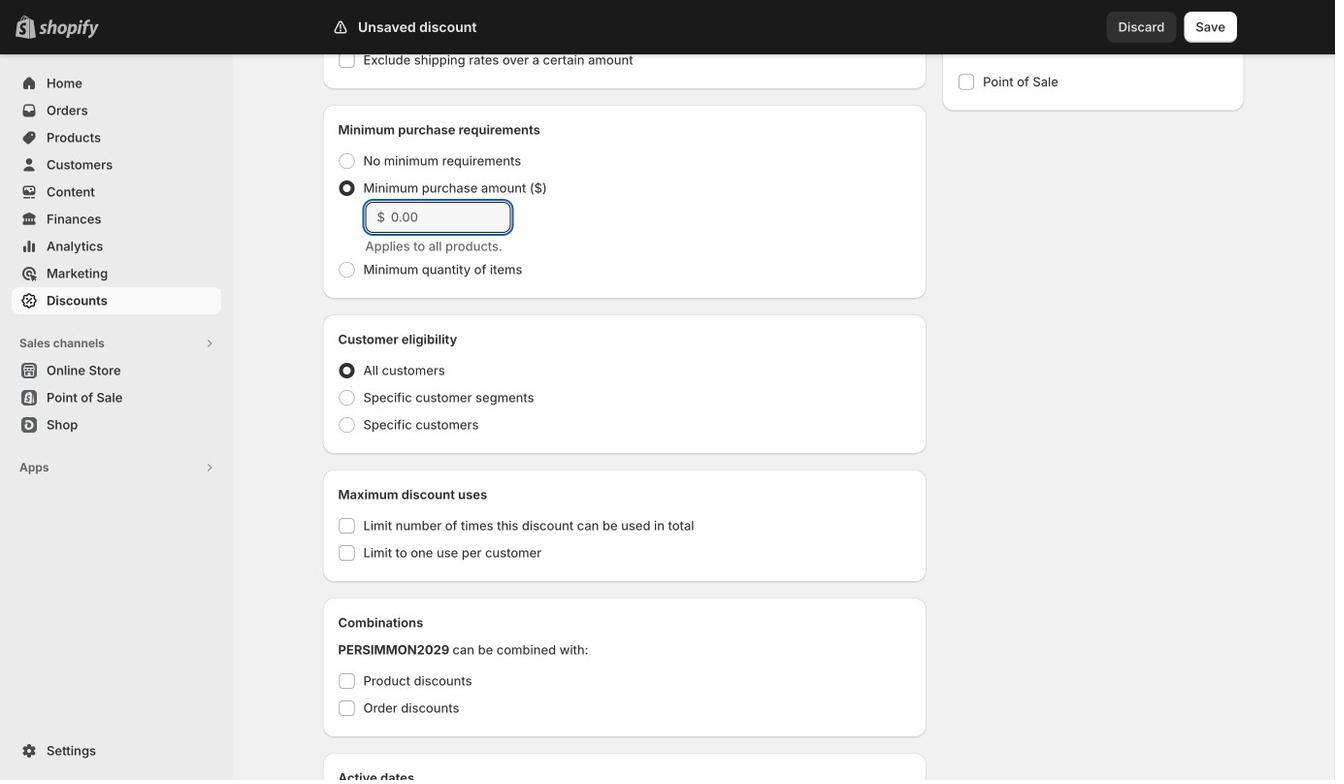 Task type: vqa. For each thing, say whether or not it's contained in the screenshot.
Shopify image in the left top of the page
yes



Task type: locate. For each thing, give the bounding box(es) containing it.
0.00 text field
[[391, 202, 511, 233]]

shopify image
[[39, 19, 99, 39]]



